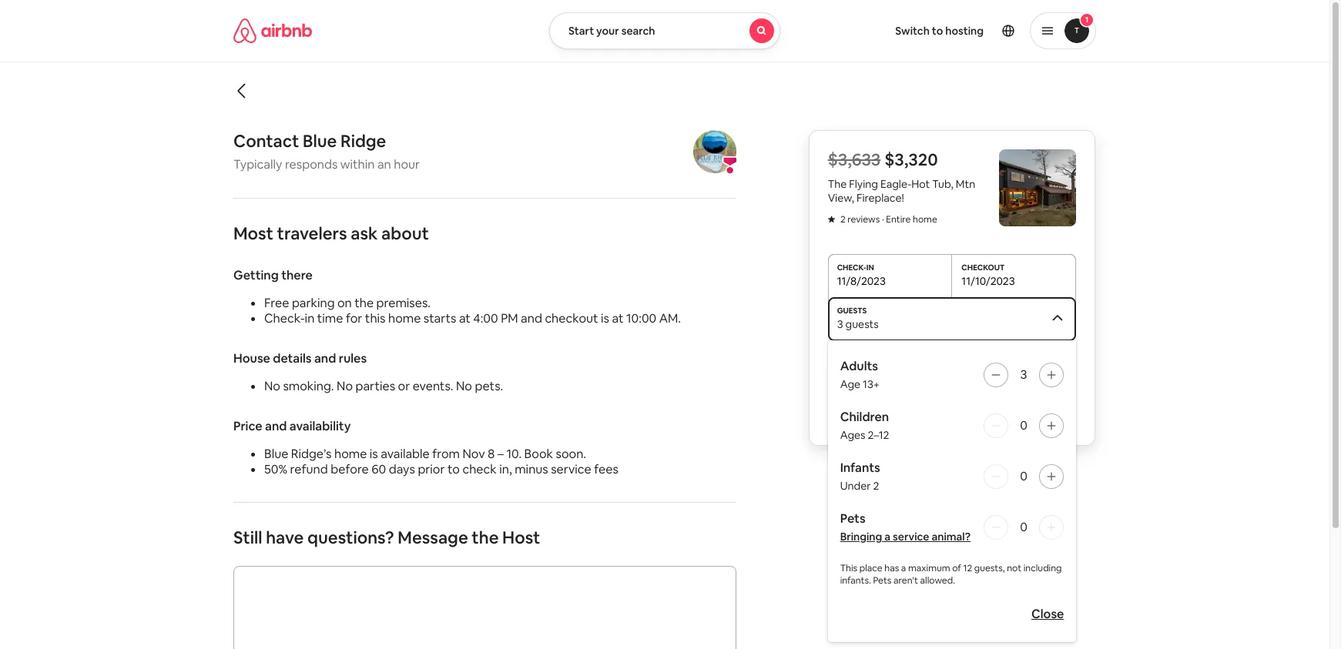 Task type: describe. For each thing, give the bounding box(es) containing it.
switch
[[896, 24, 930, 38]]

including
[[1024, 563, 1062, 575]]

have
[[266, 527, 304, 549]]

hot
[[912, 177, 930, 191]]

free parking on the premises. check-in time for this home starts at 4:00 pm and checkout is at 10:00 am.
[[264, 295, 681, 327]]

1 horizontal spatial the
[[472, 527, 499, 549]]

home inside free parking on the premises. check-in time for this home starts at 4:00 pm and checkout is at 10:00 am.
[[388, 311, 421, 327]]

contact blue ridge typically responds within an hour
[[234, 130, 420, 173]]

nov
[[463, 446, 485, 462]]

is inside free parking on the premises. check-in time for this home starts at 4:00 pm and checkout is at 10:00 am.
[[601, 311, 610, 327]]

2–12
[[868, 429, 890, 442]]

typically
[[234, 156, 282, 173]]

entire
[[887, 213, 911, 226]]

within
[[341, 156, 375, 173]]

service inside pets bringing a service animal?
[[893, 530, 930, 544]]

this
[[365, 311, 386, 327]]

smoking.
[[283, 378, 334, 395]]

host
[[503, 527, 541, 549]]

profile element
[[799, 0, 1097, 62]]

be
[[942, 402, 953, 415]]

check-
[[264, 311, 305, 327]]

not
[[1007, 563, 1022, 575]]

details
[[273, 351, 312, 367]]

getting there
[[234, 267, 313, 284]]

free
[[264, 295, 289, 311]]

starts
[[424, 311, 457, 327]]

events.
[[413, 378, 454, 395]]

allowed.
[[921, 575, 956, 587]]

Message the host text field
[[237, 570, 734, 650]]

1 vertical spatial and
[[314, 351, 336, 367]]

11/10/2023
[[962, 274, 1015, 288]]

infants group
[[841, 460, 1064, 493]]

bringing
[[841, 530, 883, 544]]

fireplace!
[[857, 191, 905, 205]]

0 for pets
[[1021, 519, 1028, 536]]

for
[[346, 311, 363, 327]]

questions?
[[307, 527, 394, 549]]

$3,633 $3,320 the flying eagle-hot tub, mtn view, fireplace!
[[828, 149, 976, 205]]

your
[[597, 24, 619, 38]]

pm
[[501, 311, 518, 327]]

children group
[[841, 409, 1064, 442]]

blue ridge's home is available from nov 8 – 10. book soon. 50% refund before 60 days prior to check in, minus service fees
[[264, 446, 619, 478]]

age
[[841, 378, 861, 392]]

contact
[[234, 130, 299, 152]]

the
[[828, 177, 847, 191]]

12
[[964, 563, 973, 575]]

premises.
[[377, 295, 431, 311]]

2 no from the left
[[337, 378, 353, 395]]

won't
[[916, 402, 940, 415]]

Start your search search field
[[550, 12, 781, 49]]

0 for children
[[1021, 418, 1028, 434]]

before
[[331, 462, 369, 478]]

switch to hosting
[[896, 24, 984, 38]]

children ages 2–12
[[841, 409, 890, 442]]

search
[[622, 24, 656, 38]]

aren't
[[894, 575, 919, 587]]

service inside blue ridge's home is available from nov 8 – 10. book soon. 50% refund before 60 days prior to check in, minus service fees
[[551, 462, 592, 478]]

travelers
[[277, 223, 347, 244]]

the inside free parking on the premises. check-in time for this home starts at 4:00 pm and checkout is at 10:00 am.
[[355, 295, 374, 311]]

price
[[234, 418, 263, 435]]

a inside this place has a maximum of 12 guests, not including infants. pets aren't allowed.
[[902, 563, 907, 575]]

available
[[381, 446, 430, 462]]

ridge's
[[291, 446, 332, 462]]

3 guests
[[837, 318, 879, 331]]

checkout
[[545, 311, 599, 327]]

from
[[433, 446, 460, 462]]

prior
[[418, 462, 445, 478]]

–
[[498, 446, 504, 462]]

start your search
[[569, 24, 656, 38]]

under
[[841, 479, 871, 493]]

1 at from the left
[[459, 311, 471, 327]]

this place has a maximum of 12 guests, not including infants. pets aren't allowed.
[[841, 563, 1062, 587]]

3 for 3 guests
[[837, 318, 844, 331]]

hosting
[[946, 24, 984, 38]]

most travelers ask about
[[234, 223, 429, 244]]

0 vertical spatial 2
[[841, 213, 846, 226]]

guests
[[846, 318, 879, 331]]

you
[[898, 402, 914, 415]]

place
[[860, 563, 883, 575]]

children
[[841, 409, 890, 425]]

maximum
[[909, 563, 951, 575]]

󰀄 2 reviews · entire home
[[828, 213, 938, 226]]

book
[[525, 446, 553, 462]]

am.
[[660, 311, 681, 327]]

1
[[1086, 15, 1089, 25]]



Task type: vqa. For each thing, say whether or not it's contained in the screenshot.
was
no



Task type: locate. For each thing, give the bounding box(es) containing it.
0 horizontal spatial blue
[[264, 446, 288, 462]]

blue ridge is a superhost. learn more about blue ridge. image
[[694, 130, 737, 173], [694, 130, 737, 173]]

0 vertical spatial 0
[[1021, 418, 1028, 434]]

10.
[[507, 446, 522, 462]]

no down details
[[264, 378, 280, 395]]

3 inside popup button
[[837, 318, 844, 331]]

2 0 from the top
[[1021, 469, 1028, 485]]

0 vertical spatial and
[[521, 311, 542, 327]]

1 vertical spatial blue
[[264, 446, 288, 462]]

rules
[[339, 351, 367, 367]]

adults age 13+
[[841, 358, 880, 392]]

of
[[953, 563, 962, 575]]

1 vertical spatial service
[[893, 530, 930, 544]]

still have questions? message the host
[[234, 527, 541, 549]]

8
[[488, 446, 495, 462]]

2 vertical spatial and
[[265, 418, 287, 435]]

ask
[[351, 223, 378, 244]]

1 vertical spatial to
[[448, 462, 460, 478]]

check
[[463, 462, 497, 478]]

to inside blue ridge's home is available from nov 8 – 10. book soon. 50% refund before 60 days prior to check in, minus service fees
[[448, 462, 460, 478]]

is right checkout
[[601, 311, 610, 327]]

1 vertical spatial home
[[388, 311, 421, 327]]

13+
[[863, 378, 880, 392]]

blue
[[303, 130, 337, 152], [264, 446, 288, 462]]

1 horizontal spatial blue
[[303, 130, 337, 152]]

pets inside this place has a maximum of 12 guests, not including infants. pets aren't allowed.
[[873, 575, 892, 587]]

service
[[551, 462, 592, 478], [893, 530, 930, 544]]

at
[[459, 311, 471, 327], [612, 311, 624, 327]]

or
[[398, 378, 410, 395]]

and right price on the left of the page
[[265, 418, 287, 435]]

time
[[317, 311, 343, 327]]

start
[[569, 24, 594, 38]]

home left '60'
[[334, 446, 367, 462]]

1 no from the left
[[264, 378, 280, 395]]

minus
[[515, 462, 549, 478]]

0 vertical spatial 3
[[837, 318, 844, 331]]

2 horizontal spatial and
[[521, 311, 542, 327]]

home right entire at right
[[913, 213, 938, 226]]

on
[[338, 295, 352, 311]]

pets group
[[841, 511, 1064, 544]]

the right the on
[[355, 295, 374, 311]]

0 horizontal spatial no
[[264, 378, 280, 395]]

1 horizontal spatial home
[[388, 311, 421, 327]]

ridge
[[341, 130, 386, 152]]

2 inside infants under 2
[[874, 479, 880, 493]]

3 for 3
[[1021, 367, 1028, 383]]

pets bringing a service animal?
[[841, 511, 971, 544]]

0 horizontal spatial at
[[459, 311, 471, 327]]

price and availability
[[234, 418, 351, 435]]

responds
[[285, 156, 338, 173]]

0 vertical spatial home
[[913, 213, 938, 226]]

days
[[389, 462, 415, 478]]

is right before
[[370, 446, 378, 462]]

$3,320
[[885, 149, 938, 170]]

0 horizontal spatial to
[[448, 462, 460, 478]]

0 inside children group
[[1021, 418, 1028, 434]]

1 vertical spatial a
[[902, 563, 907, 575]]

no down rules
[[337, 378, 353, 395]]

pets up bringing
[[841, 511, 866, 527]]

refund
[[290, 462, 328, 478]]

2 vertical spatial home
[[334, 446, 367, 462]]

󰀄
[[828, 213, 836, 224]]

pets left aren't
[[873, 575, 892, 587]]

0 vertical spatial to
[[932, 24, 944, 38]]

availability
[[290, 418, 351, 435]]

reviews
[[848, 213, 880, 226]]

parking
[[292, 295, 335, 311]]

1 horizontal spatial and
[[314, 351, 336, 367]]

and inside free parking on the premises. check-in time for this home starts at 4:00 pm and checkout is at 10:00 am.
[[521, 311, 542, 327]]

1 horizontal spatial no
[[337, 378, 353, 395]]

adults group
[[841, 358, 1064, 392]]

home right this
[[388, 311, 421, 327]]

2 horizontal spatial home
[[913, 213, 938, 226]]

0 vertical spatial a
[[885, 530, 891, 544]]

hour
[[394, 156, 420, 173]]

3 no from the left
[[456, 378, 472, 395]]

an
[[378, 156, 391, 173]]

start your search button
[[550, 12, 781, 49]]

and left rules
[[314, 351, 336, 367]]

0 horizontal spatial a
[[885, 530, 891, 544]]

no smoking. no parties or events. no pets.
[[264, 378, 503, 395]]

0 horizontal spatial 2
[[841, 213, 846, 226]]

getting
[[234, 267, 279, 284]]

pets.
[[475, 378, 503, 395]]

50%
[[264, 462, 288, 478]]

1 vertical spatial the
[[472, 527, 499, 549]]

the left host
[[472, 527, 499, 549]]

home inside blue ridge's home is available from nov 8 – 10. book soon. 50% refund before 60 days prior to check in, minus service fees
[[334, 446, 367, 462]]

view,
[[828, 191, 855, 205]]

2 right the under on the right of page
[[874, 479, 880, 493]]

1 horizontal spatial 2
[[874, 479, 880, 493]]

there
[[281, 267, 313, 284]]

and right pm
[[521, 311, 542, 327]]

4:00
[[473, 311, 498, 327]]

3 0 from the top
[[1021, 519, 1028, 536]]

3 guests button
[[828, 297, 1077, 341]]

0 inside pets group
[[1021, 519, 1028, 536]]

to right switch
[[932, 24, 944, 38]]

pets inside pets bringing a service animal?
[[841, 511, 866, 527]]

is inside blue ridge's home is available from nov 8 – 10. book soon. 50% refund before 60 days prior to check in, minus service fees
[[370, 446, 378, 462]]

0 vertical spatial the
[[355, 295, 374, 311]]

blue inside contact blue ridge typically responds within an hour
[[303, 130, 337, 152]]

1 horizontal spatial service
[[893, 530, 930, 544]]

most
[[234, 223, 273, 244]]

close
[[1032, 607, 1064, 623]]

no left 'pets.' on the bottom left
[[456, 378, 472, 395]]

blue down price and availability
[[264, 446, 288, 462]]

3 inside adults 'group'
[[1021, 367, 1028, 383]]

at left 10:00
[[612, 311, 624, 327]]

·
[[882, 213, 885, 226]]

blue up responds
[[303, 130, 337, 152]]

service left fees
[[551, 462, 592, 478]]

tub,
[[933, 177, 954, 191]]

1 horizontal spatial to
[[932, 24, 944, 38]]

0 vertical spatial service
[[551, 462, 592, 478]]

2 horizontal spatial no
[[456, 378, 472, 395]]

0 horizontal spatial 3
[[837, 318, 844, 331]]

service up maximum
[[893, 530, 930, 544]]

to inside "link"
[[932, 24, 944, 38]]

infants
[[841, 460, 881, 476]]

has
[[885, 563, 900, 575]]

1 horizontal spatial 3
[[1021, 367, 1028, 383]]

1 horizontal spatial at
[[612, 311, 624, 327]]

2 vertical spatial 0
[[1021, 519, 1028, 536]]

and
[[521, 311, 542, 327], [314, 351, 336, 367], [265, 418, 287, 435]]

charged
[[955, 402, 991, 415]]

0 vertical spatial is
[[601, 311, 610, 327]]

to right prior
[[448, 462, 460, 478]]

0 horizontal spatial and
[[265, 418, 287, 435]]

house details and rules
[[234, 351, 367, 367]]

a right has
[[902, 563, 907, 575]]

1 horizontal spatial is
[[601, 311, 610, 327]]

guests,
[[975, 563, 1005, 575]]

message
[[398, 527, 468, 549]]

60
[[372, 462, 386, 478]]

1 vertical spatial is
[[370, 446, 378, 462]]

1 vertical spatial 2
[[874, 479, 880, 493]]

0
[[1021, 418, 1028, 434], [1021, 469, 1028, 485], [1021, 519, 1028, 536]]

you won't be charged yet
[[898, 402, 1006, 415]]

1 vertical spatial 0
[[1021, 469, 1028, 485]]

0 vertical spatial pets
[[841, 511, 866, 527]]

a inside pets bringing a service animal?
[[885, 530, 891, 544]]

0 horizontal spatial service
[[551, 462, 592, 478]]

bringing a service animal? button
[[841, 530, 971, 544]]

0 horizontal spatial pets
[[841, 511, 866, 527]]

2 at from the left
[[612, 311, 624, 327]]

1 vertical spatial 3
[[1021, 367, 1028, 383]]

0 horizontal spatial the
[[355, 295, 374, 311]]

a right bringing
[[885, 530, 891, 544]]

soon.
[[556, 446, 587, 462]]

1 vertical spatial pets
[[873, 575, 892, 587]]

0 vertical spatial blue
[[303, 130, 337, 152]]

infants.
[[841, 575, 871, 587]]

this
[[841, 563, 858, 575]]

blue inside blue ridge's home is available from nov 8 – 10. book soon. 50% refund before 60 days prior to check in, minus service fees
[[264, 446, 288, 462]]

2 right 󰀄
[[841, 213, 846, 226]]

in,
[[500, 462, 512, 478]]

mtn
[[956, 177, 976, 191]]

fees
[[594, 462, 619, 478]]

3
[[837, 318, 844, 331], [1021, 367, 1028, 383]]

$3,633
[[828, 149, 881, 170]]

0 for infants
[[1021, 469, 1028, 485]]

0 horizontal spatial home
[[334, 446, 367, 462]]

1 horizontal spatial a
[[902, 563, 907, 575]]

animal?
[[932, 530, 971, 544]]

to
[[932, 24, 944, 38], [448, 462, 460, 478]]

parties
[[356, 378, 395, 395]]

0 horizontal spatial is
[[370, 446, 378, 462]]

yet
[[993, 402, 1006, 415]]

at left '4:00'
[[459, 311, 471, 327]]

close button
[[1024, 600, 1072, 630]]

1 0 from the top
[[1021, 418, 1028, 434]]

1 horizontal spatial pets
[[873, 575, 892, 587]]

0 inside infants group
[[1021, 469, 1028, 485]]

is
[[601, 311, 610, 327], [370, 446, 378, 462]]



